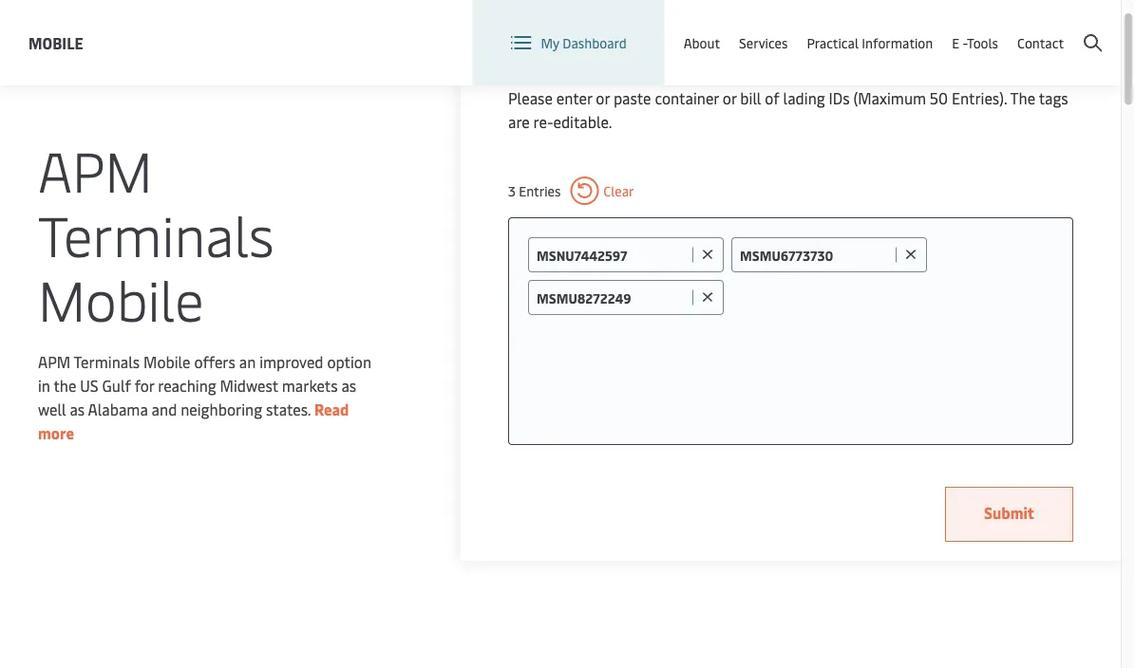 Task type: vqa. For each thing, say whether or not it's contained in the screenshot.
Neighboring
yes



Task type: locate. For each thing, give the bounding box(es) containing it.
3
[[508, 182, 516, 200]]

contact button
[[1018, 0, 1064, 86]]

0 vertical spatial terminals
[[38, 197, 274, 272]]

services
[[739, 34, 788, 52]]

submit
[[984, 504, 1035, 524]]

mobile inside apm terminals mobile
[[38, 262, 204, 336]]

paste
[[614, 88, 651, 109]]

import
[[508, 41, 588, 77]]

e -tools
[[952, 34, 999, 52]]

for
[[135, 376, 154, 396]]

read more
[[38, 400, 349, 444]]

2 vertical spatial mobile
[[144, 352, 191, 372]]

or left bill
[[723, 88, 737, 109]]

1 horizontal spatial as
[[342, 376, 357, 396]]

0 vertical spatial apm
[[38, 133, 153, 207]]

practical information button
[[807, 0, 933, 86]]

entered id text field down entered id text field
[[537, 289, 688, 307]]

0 vertical spatial entered id text field
[[740, 247, 891, 265]]

my dashboard
[[541, 34, 627, 52]]

apm inside apm terminals mobile
[[38, 133, 153, 207]]

clear button
[[570, 177, 634, 206]]

terminals inside apm terminals mobile offers an improved option in the us gulf for reaching midwest markets as well as alabama and neighboring states.
[[74, 352, 140, 372]]

as down option
[[342, 376, 357, 396]]

mobile link
[[29, 31, 83, 55]]

more
[[38, 423, 74, 444]]

e -tools button
[[952, 0, 999, 86]]

1 horizontal spatial or
[[723, 88, 737, 109]]

please
[[508, 88, 553, 109]]

bill
[[741, 88, 761, 109]]

entered id text field up "type or paste your ids here" text box
[[740, 247, 891, 265]]

terminals
[[38, 197, 274, 272], [74, 352, 140, 372]]

of
[[765, 88, 780, 109]]

my
[[541, 34, 560, 52]]

Type or paste your IDs here text field
[[732, 281, 1054, 315]]

0 horizontal spatial as
[[70, 400, 85, 420]]

reaching
[[158, 376, 216, 396]]

an
[[239, 352, 256, 372]]

markets
[[282, 376, 338, 396]]

1 horizontal spatial entered id text field
[[740, 247, 891, 265]]

apm for apm terminals mobile
[[38, 133, 153, 207]]

apm
[[38, 133, 153, 207], [38, 352, 70, 372]]

1 vertical spatial apm
[[38, 352, 70, 372]]

clear
[[604, 182, 634, 200]]

1 vertical spatial terminals
[[74, 352, 140, 372]]

1 vertical spatial mobile
[[38, 262, 204, 336]]

(maximum
[[854, 88, 926, 109]]

well
[[38, 400, 66, 420]]

entries).
[[952, 88, 1007, 109]]

about button
[[684, 0, 720, 86]]

as right well
[[70, 400, 85, 420]]

mobile inside apm terminals mobile offers an improved option in the us gulf for reaching midwest markets as well as alabama and neighboring states.
[[144, 352, 191, 372]]

neighboring
[[181, 400, 262, 420]]

2 apm from the top
[[38, 352, 70, 372]]

mobile
[[29, 32, 83, 53], [38, 262, 204, 336], [144, 352, 191, 372]]

Entered ID text field
[[740, 247, 891, 265], [537, 289, 688, 307]]

states.
[[266, 400, 311, 420]]

1 vertical spatial entered id text field
[[537, 289, 688, 307]]

1 apm from the top
[[38, 133, 153, 207]]

0 horizontal spatial or
[[596, 88, 610, 109]]

editable.
[[553, 112, 612, 133]]

dashboard
[[563, 34, 627, 52]]

0 vertical spatial mobile
[[29, 32, 83, 53]]

or right enter at top
[[596, 88, 610, 109]]

about
[[684, 34, 720, 52]]

global menu
[[959, 18, 1045, 38]]

read
[[314, 400, 349, 420]]

re-
[[534, 112, 553, 133]]

option
[[327, 352, 371, 372]]

apm inside apm terminals mobile offers an improved option in the us gulf for reaching midwest markets as well as alabama and neighboring states.
[[38, 352, 70, 372]]

apm for apm terminals mobile offers an improved option in the us gulf for reaching midwest markets as well as alabama and neighboring states.
[[38, 352, 70, 372]]

or
[[596, 88, 610, 109], [723, 88, 737, 109]]

as
[[342, 376, 357, 396], [70, 400, 85, 420]]



Task type: describe. For each thing, give the bounding box(es) containing it.
0 vertical spatial as
[[342, 376, 357, 396]]

2 or from the left
[[723, 88, 737, 109]]

the
[[54, 376, 76, 396]]

practical
[[807, 34, 859, 52]]

practical information
[[807, 34, 933, 52]]

Entered ID text field
[[537, 247, 688, 265]]

gulf
[[102, 376, 131, 396]]

3 entries
[[508, 182, 561, 200]]

offers
[[194, 352, 236, 372]]

container
[[655, 88, 719, 109]]

ids
[[829, 88, 850, 109]]

mobile for apm terminals mobile
[[38, 262, 204, 336]]

midwest
[[220, 376, 278, 396]]

the
[[1011, 88, 1036, 109]]

global menu button
[[917, 0, 1064, 57]]

contact
[[1018, 34, 1064, 52]]

mobile for apm terminals mobile offers an improved option in the us gulf for reaching midwest markets as well as alabama and neighboring states.
[[144, 352, 191, 372]]

information
[[862, 34, 933, 52]]

1 vertical spatial as
[[70, 400, 85, 420]]

submit button
[[945, 488, 1074, 543]]

import availability
[[508, 41, 719, 77]]

e
[[952, 34, 960, 52]]

apm terminals mobile
[[38, 133, 274, 336]]

alabama
[[88, 400, 148, 420]]

enter
[[557, 88, 592, 109]]

tags
[[1039, 88, 1069, 109]]

improved
[[260, 352, 324, 372]]

1 or from the left
[[596, 88, 610, 109]]

menu
[[1006, 18, 1045, 38]]

us
[[80, 376, 99, 396]]

-
[[963, 34, 967, 52]]

are
[[508, 112, 530, 133]]

terminals for apm terminals mobile offers an improved option in the us gulf for reaching midwest markets as well as alabama and neighboring states.
[[74, 352, 140, 372]]

0 horizontal spatial entered id text field
[[537, 289, 688, 307]]

availability
[[595, 41, 719, 77]]

my dashboard button
[[511, 0, 627, 86]]

global
[[959, 18, 1002, 38]]

read more link
[[38, 400, 349, 444]]

lading
[[783, 88, 825, 109]]

services button
[[739, 0, 788, 86]]

in
[[38, 376, 50, 396]]

apm terminals mobile offers an improved option in the us gulf for reaching midwest markets as well as alabama and neighboring states.
[[38, 352, 371, 420]]

entries
[[519, 182, 561, 200]]

and
[[152, 400, 177, 420]]

50
[[930, 88, 948, 109]]

terminals for apm terminals mobile
[[38, 197, 274, 272]]

tools
[[967, 34, 999, 52]]

please enter or paste container or bill of lading ids (maximum 50 entries). the tags are re-editable.
[[508, 88, 1069, 133]]

mobile secondary image
[[36, 339, 368, 624]]



